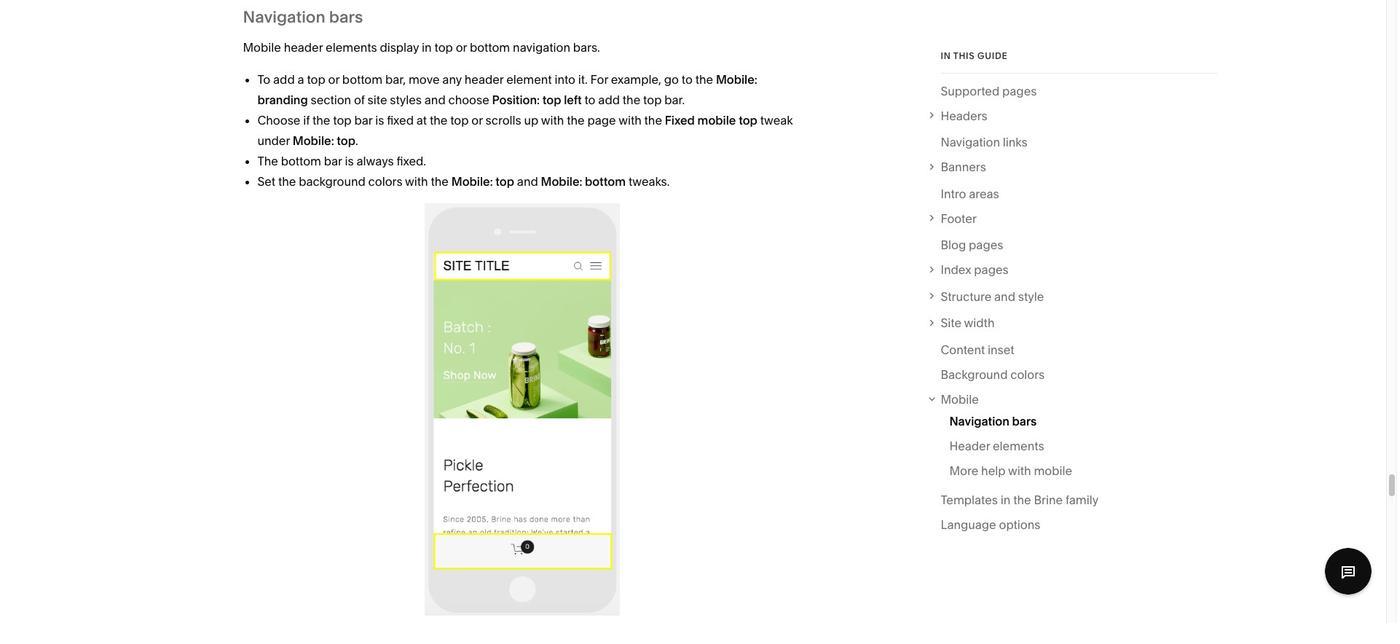 Task type: describe. For each thing, give the bounding box(es) containing it.
example,
[[611, 72, 662, 87]]

index pages
[[941, 263, 1009, 277]]

fixed
[[665, 113, 695, 128]]

intro
[[941, 187, 967, 201]]

mobile header elements display in top or bottom navigation bars.
[[243, 40, 600, 55]]

blog pages link
[[941, 235, 1004, 260]]

bottom up to add a top or bottom bar, move any header element into it. for example, go to the
[[470, 40, 510, 55]]

mobile button
[[926, 389, 1217, 410]]

top up any
[[435, 40, 453, 55]]

mobile: branding
[[258, 72, 758, 107]]

templates
[[941, 493, 998, 508]]

go
[[664, 72, 679, 87]]

language options link
[[941, 515, 1041, 540]]

navigation for navigation links "link"
[[941, 135, 1001, 150]]

index
[[941, 263, 972, 277]]

mobile link
[[941, 389, 1217, 410]]

structure and style link
[[941, 286, 1217, 307]]

in this guide
[[941, 50, 1008, 61]]

family
[[1066, 493, 1099, 508]]

tweaks.
[[629, 174, 670, 189]]

mobile: down scrolls
[[452, 174, 493, 189]]

more
[[950, 464, 979, 478]]

0 horizontal spatial and
[[425, 93, 446, 107]]

intro areas
[[941, 187, 1000, 201]]

left
[[564, 93, 582, 107]]

supported pages link
[[941, 81, 1037, 106]]

background colors
[[941, 367, 1045, 382]]

supported
[[941, 84, 1000, 98]]

top left left on the left top
[[543, 93, 561, 107]]

2 vertical spatial or
[[472, 113, 483, 128]]

up
[[524, 113, 539, 128]]

pages for index pages
[[975, 263, 1009, 277]]

intro areas link
[[941, 184, 1000, 208]]

the bottom bar is always fixed. set the background colors with the mobile: top and mobile: bottom tweaks.
[[258, 154, 670, 189]]

top down of
[[337, 133, 356, 148]]

top right a
[[307, 72, 326, 87]]

navigation links link
[[941, 132, 1028, 157]]

0 horizontal spatial bars
[[329, 7, 363, 27]]

bars inside 'navigation bars' link
[[1013, 414, 1037, 429]]

page
[[588, 113, 616, 128]]

with right page
[[619, 113, 642, 128]]

mobile for mobile
[[941, 392, 979, 407]]

1 vertical spatial mobile
[[1034, 464, 1073, 478]]

navigation bars link
[[950, 411, 1037, 436]]

tweak under
[[258, 113, 793, 148]]

headers
[[941, 109, 988, 123]]

colors inside the bottom bar is always fixed. set the background colors with the mobile: top and mobile: bottom tweaks.
[[368, 174, 403, 189]]

choose
[[449, 93, 490, 107]]

in
[[941, 50, 951, 61]]

0 horizontal spatial to
[[585, 93, 596, 107]]

1 horizontal spatial elements
[[993, 439, 1045, 454]]

choose if the top bar is fixed at the top or scrolls up with the page with the fixed mobile top
[[258, 113, 761, 128]]

any
[[443, 72, 462, 87]]

it.
[[578, 72, 588, 87]]

header elements
[[950, 439, 1045, 454]]

of
[[354, 93, 365, 107]]

background
[[299, 174, 366, 189]]

options
[[1000, 518, 1041, 532]]

set
[[258, 174, 276, 189]]

structure
[[941, 289, 992, 304]]

brine mobilebars.png image
[[425, 203, 620, 616]]

.
[[356, 133, 358, 148]]

to
[[258, 72, 271, 87]]

tweak
[[761, 113, 793, 128]]

and inside dropdown button
[[995, 289, 1016, 304]]

content inset
[[941, 342, 1015, 357]]

element
[[507, 72, 552, 87]]

branding
[[258, 93, 308, 107]]

bottom up of
[[342, 72, 383, 87]]

structure and style
[[941, 289, 1044, 304]]

bar inside the bottom bar is always fixed. set the background colors with the mobile: top and mobile: bottom tweaks.
[[324, 154, 342, 168]]

index pages link
[[941, 260, 1217, 280]]

bottom down the 'mobile: top .'
[[281, 154, 321, 168]]

display
[[380, 40, 419, 55]]

index pages button
[[926, 260, 1217, 280]]

top down 'choose'
[[450, 113, 469, 128]]

0 horizontal spatial mobile
[[698, 113, 736, 128]]

section of site styles and choose position: top left to add the top bar.
[[308, 93, 685, 107]]

width
[[965, 316, 995, 330]]

content
[[941, 342, 985, 357]]

headers button
[[926, 106, 1217, 126]]

for
[[591, 72, 608, 87]]

site
[[941, 316, 962, 330]]

under
[[258, 133, 290, 148]]

a
[[298, 72, 304, 87]]

is inside the bottom bar is always fixed. set the background colors with the mobile: top and mobile: bottom tweaks.
[[345, 154, 354, 168]]

banners button
[[926, 157, 1217, 177]]

1 horizontal spatial or
[[456, 40, 467, 55]]

into
[[555, 72, 576, 87]]

pages for blog pages
[[969, 238, 1004, 252]]

bars.
[[573, 40, 600, 55]]

section
[[311, 93, 351, 107]]



Task type: locate. For each thing, give the bounding box(es) containing it.
navigation bars up a
[[243, 7, 363, 27]]

scrolls
[[486, 113, 522, 128]]

0 vertical spatial colors
[[368, 174, 403, 189]]

in down more help with mobile link at the bottom right
[[1001, 493, 1011, 508]]

1 horizontal spatial bar
[[355, 113, 373, 128]]

and down move
[[425, 93, 446, 107]]

1 horizontal spatial is
[[375, 113, 384, 128]]

navigation up a
[[243, 7, 326, 27]]

footer link
[[941, 208, 1217, 229]]

mobile:
[[716, 72, 758, 87], [293, 133, 334, 148], [452, 174, 493, 189], [541, 174, 583, 189]]

0 horizontal spatial header
[[284, 40, 323, 55]]

1 vertical spatial header
[[465, 72, 504, 87]]

bar,
[[386, 72, 406, 87]]

elements up the more help with mobile at the right of the page
[[993, 439, 1045, 454]]

top left tweak
[[739, 113, 758, 128]]

0 vertical spatial mobile
[[698, 113, 736, 128]]

0 horizontal spatial elements
[[326, 40, 377, 55]]

header
[[950, 439, 991, 454]]

1 horizontal spatial to
[[682, 72, 693, 87]]

1 horizontal spatial colors
[[1011, 367, 1045, 382]]

1 vertical spatial add
[[599, 93, 620, 107]]

bar.
[[665, 93, 685, 107]]

add
[[273, 72, 295, 87], [599, 93, 620, 107]]

more help with mobile link
[[950, 461, 1073, 486]]

or down 'choose'
[[472, 113, 483, 128]]

navigation up header
[[950, 414, 1010, 429]]

pages up index pages
[[969, 238, 1004, 252]]

and left style
[[995, 289, 1016, 304]]

0 horizontal spatial or
[[328, 72, 340, 87]]

and down tweak under at the top
[[517, 174, 538, 189]]

2 vertical spatial and
[[995, 289, 1016, 304]]

0 vertical spatial pages
[[1003, 84, 1037, 98]]

1 vertical spatial navigation bars
[[950, 414, 1037, 429]]

navigation for 'navigation bars' link
[[950, 414, 1010, 429]]

1 vertical spatial mobile
[[941, 392, 979, 407]]

the
[[258, 154, 278, 168]]

mobile up brine on the bottom of page
[[1034, 464, 1073, 478]]

0 horizontal spatial is
[[345, 154, 354, 168]]

mobile down background
[[941, 392, 979, 407]]

header
[[284, 40, 323, 55], [465, 72, 504, 87]]

language options
[[941, 518, 1041, 532]]

1 vertical spatial elements
[[993, 439, 1045, 454]]

header up section of site styles and choose position: top left to add the top bar.
[[465, 72, 504, 87]]

top down section
[[333, 113, 352, 128]]

navigation links
[[941, 135, 1028, 150]]

0 vertical spatial mobile
[[243, 40, 281, 55]]

1 vertical spatial in
[[1001, 493, 1011, 508]]

content inset link
[[941, 340, 1015, 364]]

fixed.
[[397, 154, 426, 168]]

0 vertical spatial header
[[284, 40, 323, 55]]

navigation bars
[[243, 7, 363, 27], [950, 414, 1037, 429]]

mobile: right 'go'
[[716, 72, 758, 87]]

headers link
[[941, 106, 1217, 126]]

structure and style button
[[926, 286, 1217, 307]]

with down fixed.
[[405, 174, 428, 189]]

0 vertical spatial bar
[[355, 113, 373, 128]]

2 vertical spatial navigation
[[950, 414, 1010, 429]]

move
[[409, 72, 440, 87]]

0 vertical spatial and
[[425, 93, 446, 107]]

templates in the brine family
[[941, 493, 1099, 508]]

0 vertical spatial bars
[[329, 7, 363, 27]]

always
[[357, 154, 394, 168]]

navigation
[[513, 40, 571, 55]]

footer
[[941, 211, 977, 226]]

blog
[[941, 238, 967, 252]]

1 vertical spatial bar
[[324, 154, 342, 168]]

navigation up banners at the right top of page
[[941, 135, 1001, 150]]

elements
[[326, 40, 377, 55], [993, 439, 1045, 454]]

areas
[[969, 187, 1000, 201]]

0 vertical spatial in
[[422, 40, 432, 55]]

2 horizontal spatial or
[[472, 113, 483, 128]]

navigation
[[243, 7, 326, 27], [941, 135, 1001, 150], [950, 414, 1010, 429]]

1 horizontal spatial header
[[465, 72, 504, 87]]

bottom left tweaks.
[[585, 174, 626, 189]]

elements left the display
[[326, 40, 377, 55]]

templates in the brine family link
[[941, 490, 1099, 515]]

0 vertical spatial to
[[682, 72, 693, 87]]

site
[[368, 93, 387, 107]]

0 vertical spatial navigation bars
[[243, 7, 363, 27]]

1 vertical spatial colors
[[1011, 367, 1045, 382]]

top
[[435, 40, 453, 55], [307, 72, 326, 87], [543, 93, 561, 107], [644, 93, 662, 107], [333, 113, 352, 128], [450, 113, 469, 128], [739, 113, 758, 128], [337, 133, 356, 148], [496, 174, 515, 189]]

or up any
[[456, 40, 467, 55]]

bars
[[329, 7, 363, 27], [1013, 414, 1037, 429]]

2 vertical spatial pages
[[975, 263, 1009, 277]]

style
[[1019, 289, 1044, 304]]

bar down of
[[355, 113, 373, 128]]

1 horizontal spatial and
[[517, 174, 538, 189]]

0 vertical spatial or
[[456, 40, 467, 55]]

1 vertical spatial navigation
[[941, 135, 1001, 150]]

pages for supported pages
[[1003, 84, 1037, 98]]

supported pages
[[941, 84, 1037, 98]]

1 vertical spatial is
[[345, 154, 354, 168]]

mobile: inside mobile: branding
[[716, 72, 758, 87]]

1 horizontal spatial add
[[599, 93, 620, 107]]

1 vertical spatial to
[[585, 93, 596, 107]]

1 vertical spatial pages
[[969, 238, 1004, 252]]

with inside the bottom bar is always fixed. set the background colors with the mobile: top and mobile: bottom tweaks.
[[405, 174, 428, 189]]

mobile up to
[[243, 40, 281, 55]]

this
[[954, 50, 975, 61]]

0 vertical spatial elements
[[326, 40, 377, 55]]

inset
[[988, 342, 1015, 357]]

top down tweak under at the top
[[496, 174, 515, 189]]

mobile: top .
[[293, 133, 358, 148]]

top inside the bottom bar is always fixed. set the background colors with the mobile: top and mobile: bottom tweaks.
[[496, 174, 515, 189]]

links
[[1003, 135, 1028, 150]]

header elements link
[[950, 436, 1045, 461]]

is
[[375, 113, 384, 128], [345, 154, 354, 168]]

bar up the background
[[324, 154, 342, 168]]

0 horizontal spatial colors
[[368, 174, 403, 189]]

mobile for mobile header elements display in top or bottom navigation bars.
[[243, 40, 281, 55]]

navigation inside "link"
[[941, 135, 1001, 150]]

1 vertical spatial bars
[[1013, 414, 1037, 429]]

1 horizontal spatial bars
[[1013, 414, 1037, 429]]

banners link
[[941, 157, 1217, 177]]

pages down the guide
[[1003, 84, 1037, 98]]

more help with mobile
[[950, 464, 1073, 478]]

1 horizontal spatial in
[[1001, 493, 1011, 508]]

top left bar.
[[644, 93, 662, 107]]

bottom
[[470, 40, 510, 55], [342, 72, 383, 87], [281, 154, 321, 168], [585, 174, 626, 189]]

header up a
[[284, 40, 323, 55]]

with right up
[[541, 113, 564, 128]]

position:
[[492, 93, 540, 107]]

1 horizontal spatial mobile
[[941, 392, 979, 407]]

mobile: down tweak under at the top
[[541, 174, 583, 189]]

0 horizontal spatial navigation bars
[[243, 7, 363, 27]]

with
[[541, 113, 564, 128], [619, 113, 642, 128], [405, 174, 428, 189], [1009, 464, 1032, 478]]

blog pages
[[941, 238, 1004, 252]]

navigation bars up header elements
[[950, 414, 1037, 429]]

colors down always
[[368, 174, 403, 189]]

0 horizontal spatial add
[[273, 72, 295, 87]]

and inside the bottom bar is always fixed. set the background colors with the mobile: top and mobile: bottom tweaks.
[[517, 174, 538, 189]]

styles
[[390, 93, 422, 107]]

brine
[[1034, 493, 1063, 508]]

0 horizontal spatial in
[[422, 40, 432, 55]]

add up page
[[599, 93, 620, 107]]

is left always
[[345, 154, 354, 168]]

mobile
[[243, 40, 281, 55], [941, 392, 979, 407]]

2 horizontal spatial and
[[995, 289, 1016, 304]]

footer button
[[926, 208, 1217, 229]]

site width link
[[941, 313, 1217, 333]]

language
[[941, 518, 997, 532]]

with right help
[[1009, 464, 1032, 478]]

is down site
[[375, 113, 384, 128]]

banners
[[941, 160, 987, 175]]

and
[[425, 93, 446, 107], [517, 174, 538, 189], [995, 289, 1016, 304]]

mobile right fixed
[[698, 113, 736, 128]]

0 vertical spatial navigation
[[243, 7, 326, 27]]

fixed
[[387, 113, 414, 128]]

help
[[982, 464, 1006, 478]]

in
[[422, 40, 432, 55], [1001, 493, 1011, 508]]

site width
[[941, 316, 995, 330]]

0 horizontal spatial bar
[[324, 154, 342, 168]]

background colors link
[[941, 364, 1045, 389]]

mobile: down if
[[293, 133, 334, 148]]

pages inside dropdown button
[[975, 263, 1009, 277]]

pages up structure and style
[[975, 263, 1009, 277]]

1 horizontal spatial navigation bars
[[950, 414, 1037, 429]]

0 horizontal spatial mobile
[[243, 40, 281, 55]]

guide
[[978, 50, 1008, 61]]

at
[[417, 113, 427, 128]]

add left a
[[273, 72, 295, 87]]

in right the display
[[422, 40, 432, 55]]

1 vertical spatial or
[[328, 72, 340, 87]]

mobile inside 'dropdown button'
[[941, 392, 979, 407]]

colors down inset
[[1011, 367, 1045, 382]]

choose
[[258, 113, 301, 128]]

or
[[456, 40, 467, 55], [328, 72, 340, 87], [472, 113, 483, 128]]

site width button
[[926, 313, 1217, 333]]

to
[[682, 72, 693, 87], [585, 93, 596, 107]]

to add a top or bottom bar, move any header element into it. for example, go to the
[[258, 72, 716, 87]]

1 horizontal spatial mobile
[[1034, 464, 1073, 478]]

0 vertical spatial is
[[375, 113, 384, 128]]

or up section
[[328, 72, 340, 87]]

to right left on the left top
[[585, 93, 596, 107]]

if
[[303, 113, 310, 128]]

to right 'go'
[[682, 72, 693, 87]]

0 vertical spatial add
[[273, 72, 295, 87]]

1 vertical spatial and
[[517, 174, 538, 189]]



Task type: vqa. For each thing, say whether or not it's contained in the screenshot.


